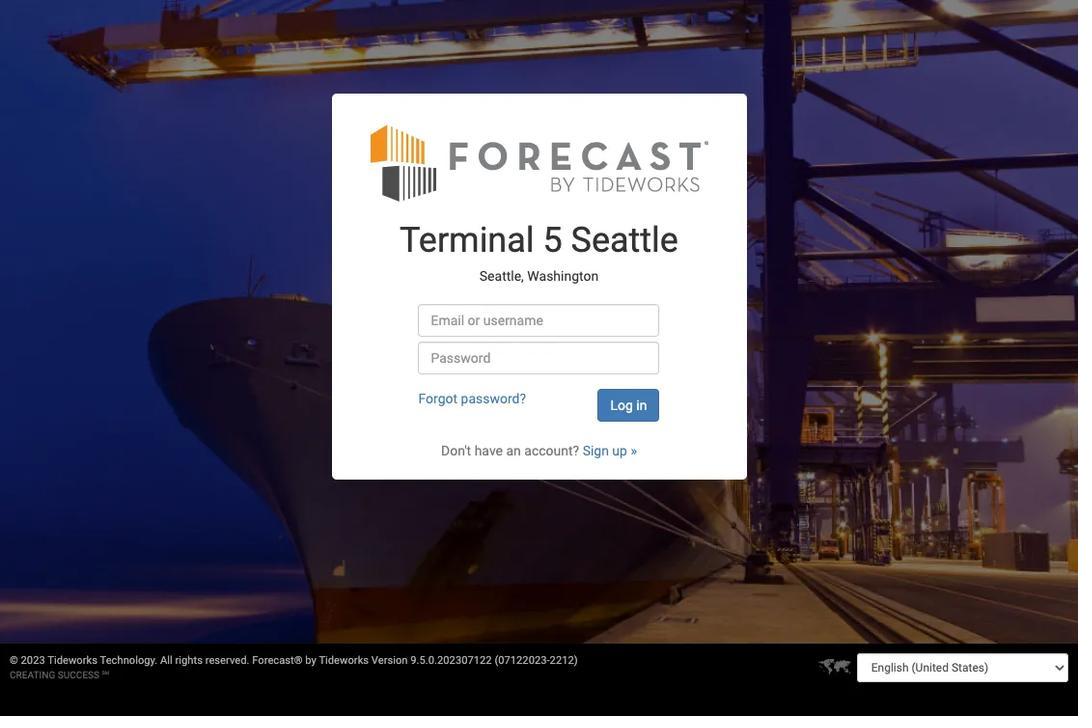 Task type: vqa. For each thing, say whether or not it's contained in the screenshot.
© 2023 tideworks technology. all rights reserved.
no



Task type: describe. For each thing, give the bounding box(es) containing it.
version
[[372, 655, 408, 667]]

by
[[306, 655, 317, 667]]

log
[[611, 398, 633, 413]]

don't have an account? sign up »
[[441, 443, 637, 459]]

washington
[[528, 269, 599, 284]]

2023
[[21, 655, 45, 667]]

terminal 5 seattle seattle, washington
[[400, 220, 679, 284]]

1 tideworks from the left
[[48, 655, 98, 667]]

2212)
[[550, 655, 578, 667]]

(07122023-
[[495, 655, 550, 667]]

sign
[[583, 443, 609, 459]]

an
[[507, 443, 521, 459]]

technology.
[[100, 655, 158, 667]]

© 2023 tideworks technology. all rights reserved. forecast® by tideworks version 9.5.0.202307122 (07122023-2212) creating success ℠
[[10, 655, 578, 681]]

2 tideworks from the left
[[319, 655, 369, 667]]

»
[[631, 443, 637, 459]]

©
[[10, 655, 18, 667]]

terminal
[[400, 220, 535, 261]]



Task type: locate. For each thing, give the bounding box(es) containing it.
tideworks right by
[[319, 655, 369, 667]]

forgot
[[419, 391, 458, 406]]

sign up » link
[[583, 443, 637, 459]]

5
[[543, 220, 563, 261]]

forecast®
[[252, 655, 303, 667]]

forgot password? link
[[419, 391, 526, 406]]

password?
[[461, 391, 526, 406]]

℠
[[102, 670, 109, 681]]

in
[[637, 398, 648, 413]]

log in button
[[598, 389, 660, 422]]

don't
[[441, 443, 472, 459]]

tideworks
[[48, 655, 98, 667], [319, 655, 369, 667]]

all
[[160, 655, 173, 667]]

seattle,
[[480, 269, 524, 284]]

1 horizontal spatial tideworks
[[319, 655, 369, 667]]

have
[[475, 443, 503, 459]]

Password password field
[[419, 342, 660, 375]]

Email or username text field
[[419, 304, 660, 337]]

reserved.
[[205, 655, 250, 667]]

up
[[613, 443, 628, 459]]

creating
[[10, 670, 55, 681]]

tideworks up 'success'
[[48, 655, 98, 667]]

success
[[58, 670, 100, 681]]

account?
[[525, 443, 580, 459]]

0 horizontal spatial tideworks
[[48, 655, 98, 667]]

forgot password? log in
[[419, 391, 648, 413]]

rights
[[175, 655, 203, 667]]

forecast® by tideworks image
[[370, 122, 708, 203]]

seattle
[[571, 220, 679, 261]]

9.5.0.202307122
[[411, 655, 492, 667]]



